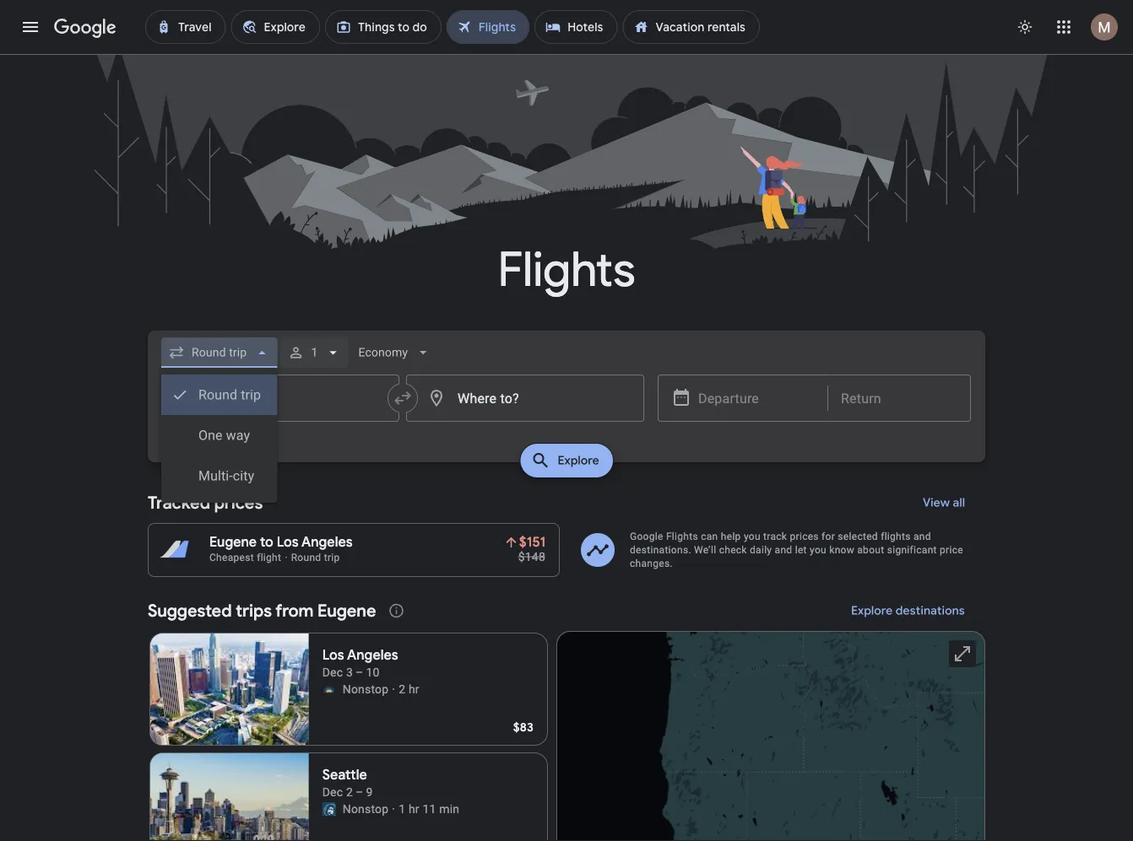 Task type: vqa. For each thing, say whether or not it's contained in the screenshot.
grant in 745 GRANT ST BUILDING
no



Task type: locate. For each thing, give the bounding box(es) containing it.
0 horizontal spatial you
[[744, 531, 761, 543]]

alaska image
[[322, 803, 336, 817]]

and up significant
[[914, 531, 931, 543]]

1 vertical spatial 1
[[399, 803, 406, 817]]

hr
[[409, 683, 419, 697], [409, 803, 419, 817]]

you up daily
[[744, 531, 761, 543]]

0 horizontal spatial 1
[[311, 346, 318, 360]]

1 horizontal spatial flights
[[666, 531, 698, 543]]

nonstop
[[343, 683, 389, 697], [343, 803, 389, 817]]

all
[[953, 496, 965, 511]]

$83
[[513, 720, 534, 736]]

and
[[914, 531, 931, 543], [775, 545, 793, 557]]

you
[[744, 531, 761, 543], [810, 545, 827, 557]]

0 vertical spatial hr
[[409, 683, 419, 697]]

dec up alaska image
[[322, 786, 343, 800]]

1 vertical spatial you
[[810, 545, 827, 557]]

hr for los angeles
[[409, 683, 419, 697]]

1 vertical spatial eugene
[[318, 600, 376, 622]]

los
[[277, 534, 299, 551], [322, 647, 344, 665]]

nonstop down 3 – 10
[[343, 683, 389, 697]]

flights
[[498, 240, 635, 300], [666, 531, 698, 543]]

0 vertical spatial and
[[914, 531, 931, 543]]

3 option from the top
[[161, 456, 277, 497]]

0 vertical spatial los
[[277, 534, 299, 551]]

suggested trips from eugene region
[[148, 591, 986, 842]]

cheapest flight
[[209, 552, 281, 564]]

angeles up trip at left
[[302, 534, 353, 551]]

 image
[[392, 682, 395, 698], [392, 801, 395, 818]]

0 vertical spatial eugene
[[209, 534, 257, 551]]

0 vertical spatial explore
[[558, 454, 599, 469]]

dec inside seattle dec 2 – 9
[[322, 786, 343, 800]]

0 vertical spatial prices
[[214, 492, 263, 514]]

allegiant image
[[322, 683, 336, 697]]

1 vertical spatial flights
[[666, 531, 698, 543]]

destinations
[[896, 604, 965, 619]]

los inside tracked prices region
[[277, 534, 299, 551]]

price
[[940, 545, 964, 557]]

1 horizontal spatial 1
[[399, 803, 406, 817]]

nonstop for angeles
[[343, 683, 389, 697]]

none text field inside flight search field
[[161, 375, 399, 422]]

main menu image
[[20, 17, 41, 37]]

trip
[[324, 552, 340, 564]]

2  image from the top
[[392, 801, 395, 818]]

1
[[311, 346, 318, 360], [399, 803, 406, 817]]

explore inside flight search field
[[558, 454, 599, 469]]

hr for seattle
[[409, 803, 419, 817]]

None field
[[161, 338, 277, 368], [352, 338, 438, 368], [161, 338, 277, 368], [352, 338, 438, 368]]

significant
[[887, 545, 937, 557]]

flight
[[257, 552, 281, 564]]

0 vertical spatial flights
[[498, 240, 635, 300]]

explore button
[[521, 444, 613, 478]]

explore destinations button
[[831, 591, 986, 632]]

explore destinations
[[851, 604, 965, 619]]

hr left 11
[[409, 803, 419, 817]]

prices
[[214, 492, 263, 514], [790, 531, 819, 543]]

0 horizontal spatial los
[[277, 534, 299, 551]]

you down for
[[810, 545, 827, 557]]

1 vertical spatial nonstop
[[343, 803, 389, 817]]

eugene inside tracked prices region
[[209, 534, 257, 551]]

prices inside google flights can help you track prices for selected flights and destinations. we'll check daily and let you know about significant price changes.
[[790, 531, 819, 543]]

1 vertical spatial  image
[[392, 801, 395, 818]]

dec
[[322, 666, 343, 680], [322, 786, 343, 800]]

track
[[764, 531, 787, 543]]

explore up tracked prices region
[[558, 454, 599, 469]]

1 vertical spatial angeles
[[347, 647, 398, 665]]

 image for seattle
[[392, 801, 395, 818]]

1 vertical spatial prices
[[790, 531, 819, 543]]

1 inside 1 popup button
[[311, 346, 318, 360]]

check
[[719, 545, 747, 557]]

select your ticket type. list box
[[161, 368, 277, 503]]

dec up the allegiant image
[[322, 666, 343, 680]]

los right to
[[277, 534, 299, 551]]

view all
[[923, 496, 965, 511]]

1 vertical spatial los
[[322, 647, 344, 665]]

1 hr from the top
[[409, 683, 419, 697]]

0 vertical spatial dec
[[322, 666, 343, 680]]

know
[[830, 545, 855, 557]]

1 vertical spatial dec
[[322, 786, 343, 800]]

nonstop down 2 – 9
[[343, 803, 389, 817]]

let
[[795, 545, 807, 557]]

2 nonstop from the top
[[343, 803, 389, 817]]

$148
[[518, 550, 546, 564]]

from
[[276, 600, 314, 622]]

0 horizontal spatial explore
[[558, 454, 599, 469]]

daily
[[750, 545, 772, 557]]

1 hr 11 min
[[399, 803, 460, 817]]

hr right 2
[[409, 683, 419, 697]]

prices up to
[[214, 492, 263, 514]]

None text field
[[161, 375, 399, 422]]

trips
[[236, 600, 272, 622]]

prices up let on the bottom of the page
[[790, 531, 819, 543]]

0 vertical spatial  image
[[392, 682, 395, 698]]

1 nonstop from the top
[[343, 683, 389, 697]]

Departure text field
[[698, 376, 815, 421]]

angeles
[[302, 534, 353, 551], [347, 647, 398, 665]]

and down track
[[775, 545, 793, 557]]

1  image from the top
[[392, 682, 395, 698]]

for
[[822, 531, 835, 543]]

0 horizontal spatial prices
[[214, 492, 263, 514]]

explore
[[558, 454, 599, 469], [851, 604, 893, 619]]

1 inside suggested trips from eugene region
[[399, 803, 406, 817]]

1 horizontal spatial eugene
[[318, 600, 376, 622]]

3 – 10
[[346, 666, 380, 680]]

1 horizontal spatial los
[[322, 647, 344, 665]]

1 horizontal spatial prices
[[790, 531, 819, 543]]

1 vertical spatial explore
[[851, 604, 893, 619]]

eugene up cheapest
[[209, 534, 257, 551]]

 image for los angeles
[[392, 682, 395, 698]]

0 vertical spatial angeles
[[302, 534, 353, 551]]

2 hr from the top
[[409, 803, 419, 817]]

los angeles dec 3 – 10
[[322, 647, 398, 680]]

los up the allegiant image
[[322, 647, 344, 665]]

1 horizontal spatial and
[[914, 531, 931, 543]]

about
[[857, 545, 885, 557]]

explore inside suggested trips from eugene region
[[851, 604, 893, 619]]

eugene
[[209, 534, 257, 551], [318, 600, 376, 622]]

0 vertical spatial 1
[[311, 346, 318, 360]]

option
[[161, 375, 277, 416], [161, 416, 277, 456], [161, 456, 277, 497]]

explore left 'destinations'
[[851, 604, 893, 619]]

1 horizontal spatial explore
[[851, 604, 893, 619]]

0 horizontal spatial eugene
[[209, 534, 257, 551]]

 image left 2
[[392, 682, 395, 698]]

2 hr
[[399, 683, 419, 697]]

angeles up 3 – 10
[[347, 647, 398, 665]]

1 vertical spatial and
[[775, 545, 793, 557]]

0 horizontal spatial flights
[[498, 240, 635, 300]]

round
[[291, 552, 321, 564]]

0 vertical spatial nonstop
[[343, 683, 389, 697]]

Where to? text field
[[406, 375, 644, 422]]

 image left 1 hr 11 min
[[392, 801, 395, 818]]

2 dec from the top
[[322, 786, 343, 800]]

1 vertical spatial hr
[[409, 803, 419, 817]]

changes.
[[630, 558, 673, 570]]

1 dec from the top
[[322, 666, 343, 680]]

eugene right from
[[318, 600, 376, 622]]

angeles inside tracked prices region
[[302, 534, 353, 551]]



Task type: describe. For each thing, give the bounding box(es) containing it.
suggested
[[148, 600, 232, 622]]

tracked prices region
[[148, 483, 986, 578]]

eugene inside region
[[318, 600, 376, 622]]

1 for 1
[[311, 346, 318, 360]]

dec inside los angeles dec 3 – 10
[[322, 666, 343, 680]]

we'll
[[694, 545, 716, 557]]

flights inside google flights can help you track prices for selected flights and destinations. we'll check daily and let you know about significant price changes.
[[666, 531, 698, 543]]

min
[[439, 803, 460, 817]]

0 vertical spatial you
[[744, 531, 761, 543]]

tracked
[[148, 492, 210, 514]]

1 for 1 hr 11 min
[[399, 803, 406, 817]]

change appearance image
[[1005, 7, 1046, 47]]

cheapest
[[209, 552, 254, 564]]

2
[[399, 683, 406, 697]]

seattle dec 2 – 9
[[322, 767, 373, 800]]

$151
[[519, 534, 546, 551]]

151 US dollars text field
[[519, 534, 546, 551]]

148 US dollars text field
[[518, 550, 546, 564]]

google flights can help you track prices for selected flights and destinations. we'll check daily and let you know about significant price changes.
[[630, 531, 964, 570]]

0 horizontal spatial and
[[775, 545, 793, 557]]

google
[[630, 531, 664, 543]]

Flight search field
[[134, 331, 999, 503]]

help
[[721, 531, 741, 543]]

can
[[701, 531, 718, 543]]

suggested trips from eugene
[[148, 600, 376, 622]]

destinations.
[[630, 545, 692, 557]]

83 US dollars text field
[[513, 720, 534, 736]]

tracked prices
[[148, 492, 263, 514]]

explore for explore
[[558, 454, 599, 469]]

flights
[[881, 531, 911, 543]]

seattle
[[322, 767, 367, 785]]

1 button
[[281, 333, 348, 373]]

2 – 9
[[346, 786, 373, 800]]

eugene to los angeles
[[209, 534, 353, 551]]

11
[[423, 803, 436, 817]]

angeles inside los angeles dec 3 – 10
[[347, 647, 398, 665]]

2 option from the top
[[161, 416, 277, 456]]

explore for explore destinations
[[851, 604, 893, 619]]

round trip
[[291, 552, 340, 564]]

1 horizontal spatial you
[[810, 545, 827, 557]]

nonstop for dec
[[343, 803, 389, 817]]

los inside los angeles dec 3 – 10
[[322, 647, 344, 665]]

selected
[[838, 531, 878, 543]]

view
[[923, 496, 950, 511]]

Return text field
[[841, 376, 958, 421]]

to
[[260, 534, 273, 551]]

1 option from the top
[[161, 375, 277, 416]]



